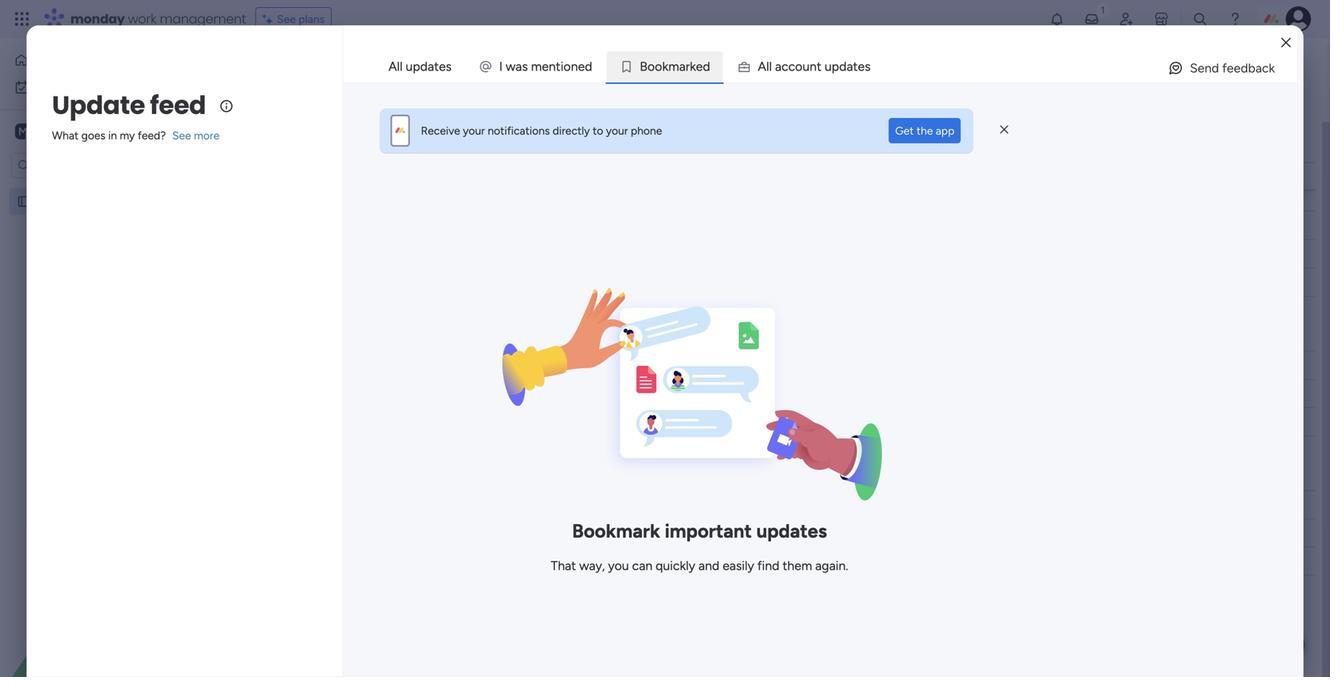 Task type: describe. For each thing, give the bounding box(es) containing it.
tab list containing all updates
[[375, 51, 1298, 82]]

2 t from the left
[[817, 59, 822, 74]]

1 o from the left
[[564, 59, 571, 74]]

them
[[783, 559, 813, 574]]

search everything image
[[1193, 11, 1209, 27]]

invite / 1
[[1218, 57, 1260, 70]]

main workspace
[[36, 124, 130, 139]]

find
[[758, 559, 780, 574]]

add view image
[[558, 58, 564, 69]]

receive
[[421, 124, 460, 137]]

0 horizontal spatial see
[[172, 129, 191, 142]]

status
[[618, 359, 651, 372]]

2 s from the left
[[865, 59, 871, 74]]

1 c from the left
[[782, 59, 789, 74]]

project
[[245, 51, 308, 78]]

invite / 1 button
[[1189, 51, 1267, 76]]

Status field
[[614, 357, 654, 374]]

3 e from the left
[[696, 59, 703, 74]]

phone
[[631, 124, 662, 137]]

New Group field
[[269, 464, 356, 485]]

group
[[307, 464, 352, 484]]

new
[[272, 464, 304, 484]]

in
[[108, 129, 117, 142]]

2 a from the left
[[679, 59, 686, 74]]

add new group
[[271, 610, 347, 624]]

person
[[434, 99, 468, 112]]

more
[[194, 129, 220, 142]]

work
[[128, 10, 156, 28]]

2 o from the left
[[648, 59, 655, 74]]

updates inside 'all updates' link
[[406, 59, 452, 74]]

close image
[[1282, 37, 1291, 49]]

1 s from the left
[[522, 59, 528, 74]]

owner
[[526, 359, 559, 372]]

the
[[917, 124, 933, 137]]

d for i w a s m e n t i o n e d
[[585, 59, 593, 74]]

3 a from the left
[[775, 59, 782, 74]]

1 n from the left
[[549, 59, 556, 74]]

see more link
[[172, 128, 220, 143]]

1 horizontal spatial updates
[[757, 520, 827, 543]]

sort button
[[562, 93, 618, 118]]

to
[[593, 124, 604, 137]]

important
[[665, 520, 752, 543]]

due date
[[720, 359, 765, 372]]

tab containing b
[[606, 51, 724, 82]]

management
[[160, 10, 246, 28]]

workspace image
[[15, 123, 31, 140]]

completed
[[272, 325, 354, 345]]

sort
[[587, 99, 608, 112]]

due
[[720, 359, 740, 372]]

workspace
[[67, 124, 130, 139]]

feed?
[[138, 129, 166, 142]]

1 your from the left
[[463, 124, 485, 137]]

way,
[[580, 559, 605, 574]]

get the app
[[896, 124, 955, 137]]

and
[[699, 559, 720, 574]]

help image
[[1228, 11, 1244, 27]]

see inside button
[[277, 12, 296, 26]]

a l l a c c o u n t u p d a t e s
[[758, 59, 871, 74]]

arrow down image
[[538, 96, 557, 115]]

that way, you can quickly and easily find them again.
[[551, 559, 849, 574]]

send
[[1190, 61, 1220, 76]]

easily
[[723, 559, 755, 574]]

i
[[561, 59, 564, 74]]

1 image
[[1096, 1, 1110, 19]]

get the app button
[[889, 118, 961, 143]]

monday work management
[[70, 10, 246, 28]]

i
[[499, 59, 503, 74]]

d inside tab
[[703, 59, 711, 74]]

filter button
[[482, 93, 557, 118]]

quickly
[[656, 559, 696, 574]]

my
[[120, 129, 135, 142]]

4 a from the left
[[847, 59, 853, 74]]

app
[[936, 124, 955, 137]]

i w a s m e n t i o n e d
[[499, 59, 593, 74]]

select product image
[[14, 11, 30, 27]]

hide
[[648, 99, 672, 112]]

add
[[271, 610, 291, 624]]

project management
[[245, 51, 439, 78]]

bookmark important updates
[[572, 520, 827, 543]]

all updates
[[389, 59, 452, 74]]

new
[[294, 610, 315, 624]]

b
[[640, 59, 648, 74]]

Completed field
[[269, 325, 358, 345]]

date
[[743, 359, 765, 372]]

m for e
[[531, 59, 542, 74]]

column information image for status
[[666, 359, 679, 372]]

2 your from the left
[[606, 124, 628, 137]]

m for a
[[669, 59, 679, 74]]

3 n from the left
[[810, 59, 817, 74]]

update feed
[[52, 88, 206, 123]]



Task type: locate. For each thing, give the bounding box(es) containing it.
1 d from the left
[[585, 59, 593, 74]]

main right workspace image
[[36, 124, 64, 139]]

1 vertical spatial see
[[172, 129, 191, 142]]

see
[[277, 12, 296, 26], [172, 129, 191, 142]]

Project Management field
[[241, 51, 443, 78]]

bookmark
[[572, 520, 660, 543]]

add new group button
[[242, 604, 354, 630]]

a right a
[[775, 59, 782, 74]]

a right b
[[679, 59, 686, 74]]

2 m from the left
[[669, 59, 679, 74]]

m left add view icon
[[531, 59, 542, 74]]

e right the r
[[696, 59, 703, 74]]

option
[[0, 187, 202, 190]]

update feed image
[[1084, 11, 1100, 27]]

o left the r
[[648, 59, 655, 74]]

public board image
[[17, 194, 32, 209]]

gary orlando image
[[1286, 6, 1312, 32]]

n
[[549, 59, 556, 74], [571, 59, 578, 74], [810, 59, 817, 74]]

2 horizontal spatial t
[[853, 59, 858, 74]]

tab list
[[375, 51, 1298, 82]]

3 t from the left
[[853, 59, 858, 74]]

e
[[542, 59, 549, 74], [578, 59, 585, 74], [696, 59, 703, 74], [858, 59, 865, 74]]

1 column information image from the left
[[666, 359, 679, 372]]

v2 search image
[[341, 96, 353, 114]]

1 vertical spatial updates
[[757, 520, 827, 543]]

notifications
[[488, 124, 550, 137]]

what goes in my feed? see more
[[52, 129, 220, 142]]

1 a from the left
[[516, 59, 522, 74]]

u
[[803, 59, 810, 74], [825, 59, 832, 74]]

directly
[[553, 124, 590, 137]]

p
[[832, 59, 840, 74]]

1 l from the left
[[767, 59, 769, 74]]

1 horizontal spatial main
[[484, 57, 508, 70]]

o left the p on the right of the page
[[796, 59, 803, 74]]

0 horizontal spatial k
[[663, 59, 669, 74]]

l right a
[[769, 59, 772, 74]]

m
[[18, 125, 28, 138]]

main inside workspace selection element
[[36, 124, 64, 139]]

can
[[632, 559, 653, 574]]

see plans button
[[256, 7, 332, 31]]

column information image right date
[[776, 359, 789, 372]]

1 horizontal spatial column information image
[[776, 359, 789, 372]]

2 column information image from the left
[[776, 359, 789, 372]]

1 t from the left
[[556, 59, 561, 74]]

column information image
[[666, 359, 679, 372], [776, 359, 789, 372]]

0 horizontal spatial u
[[803, 59, 810, 74]]

updates
[[406, 59, 452, 74], [757, 520, 827, 543]]

monday marketplace image
[[1154, 11, 1170, 27]]

3 o from the left
[[655, 59, 663, 74]]

1 horizontal spatial your
[[606, 124, 628, 137]]

2 horizontal spatial n
[[810, 59, 817, 74]]

workspace selection element
[[15, 122, 132, 143]]

1 k from the left
[[663, 59, 669, 74]]

1 horizontal spatial u
[[825, 59, 832, 74]]

0 horizontal spatial s
[[522, 59, 528, 74]]

d
[[585, 59, 593, 74], [703, 59, 711, 74], [840, 59, 847, 74]]

b o o k m a r k e d
[[640, 59, 711, 74]]

Due date field
[[716, 357, 769, 374]]

0 horizontal spatial updates
[[406, 59, 452, 74]]

plans
[[299, 12, 325, 26]]

invite members image
[[1119, 11, 1135, 27]]

4 e from the left
[[858, 59, 865, 74]]

dapulse x slim image
[[1001, 123, 1009, 137]]

lottie animation element
[[0, 517, 202, 677]]

e right the p on the right of the page
[[858, 59, 865, 74]]

t left the p on the right of the page
[[817, 59, 822, 74]]

a
[[758, 59, 767, 74]]

s right the p on the right of the page
[[865, 59, 871, 74]]

filter
[[508, 99, 533, 112]]

o right table
[[564, 59, 571, 74]]

hide button
[[623, 93, 681, 118]]

see left plans
[[277, 12, 296, 26]]

new group
[[272, 464, 352, 484]]

2 n from the left
[[571, 59, 578, 74]]

m left the r
[[669, 59, 679, 74]]

what
[[52, 129, 79, 142]]

0 horizontal spatial your
[[463, 124, 485, 137]]

send feedback
[[1190, 61, 1276, 76]]

main for main table
[[484, 57, 508, 70]]

0 horizontal spatial d
[[585, 59, 593, 74]]

1 e from the left
[[542, 59, 549, 74]]

invite
[[1218, 57, 1246, 70]]

your right to
[[606, 124, 628, 137]]

2 u from the left
[[825, 59, 832, 74]]

o right b
[[655, 59, 663, 74]]

4 o from the left
[[796, 59, 803, 74]]

2 e from the left
[[578, 59, 585, 74]]

column information image for due date
[[776, 359, 789, 372]]

tab
[[606, 51, 724, 82]]

n left the p on the right of the page
[[810, 59, 817, 74]]

s
[[522, 59, 528, 74], [865, 59, 871, 74]]

your right receive
[[463, 124, 485, 137]]

updates up them
[[757, 520, 827, 543]]

a
[[516, 59, 522, 74], [679, 59, 686, 74], [775, 59, 782, 74], [847, 59, 853, 74]]

see plans
[[277, 12, 325, 26]]

notifications image
[[1049, 11, 1065, 27]]

0 horizontal spatial t
[[556, 59, 561, 74]]

e left add view icon
[[542, 59, 549, 74]]

lottie animation image
[[0, 517, 202, 677]]

receive your notifications directly to your phone
[[421, 124, 662, 137]]

1 vertical spatial main
[[36, 124, 64, 139]]

1 horizontal spatial m
[[669, 59, 679, 74]]

l
[[767, 59, 769, 74], [769, 59, 772, 74]]

2 c from the left
[[789, 59, 796, 74]]

d for a l l a c c o u n t u p d a t e s
[[840, 59, 847, 74]]

get
[[896, 124, 914, 137]]

1 horizontal spatial t
[[817, 59, 822, 74]]

1 horizontal spatial d
[[703, 59, 711, 74]]

2 k from the left
[[690, 59, 696, 74]]

Owner field
[[522, 357, 563, 374]]

all updates link
[[376, 51, 465, 82]]

updates right all
[[406, 59, 452, 74]]

c
[[782, 59, 789, 74], [789, 59, 796, 74]]

see left more
[[172, 129, 191, 142]]

o
[[564, 59, 571, 74], [648, 59, 655, 74], [655, 59, 663, 74], [796, 59, 803, 74]]

feed
[[150, 88, 206, 123]]

0 horizontal spatial column information image
[[666, 359, 679, 372]]

l left the p on the right of the page
[[767, 59, 769, 74]]

column information image right the status
[[666, 359, 679, 372]]

main for main workspace
[[36, 124, 64, 139]]

that
[[551, 559, 576, 574]]

1 horizontal spatial s
[[865, 59, 871, 74]]

a right the p on the right of the page
[[847, 59, 853, 74]]

e right i
[[578, 59, 585, 74]]

0 vertical spatial main
[[484, 57, 508, 70]]

s right w
[[522, 59, 528, 74]]

n left add view icon
[[549, 59, 556, 74]]

0 horizontal spatial m
[[531, 59, 542, 74]]

main inside "button"
[[484, 57, 508, 70]]

w
[[506, 59, 516, 74]]

2 horizontal spatial d
[[840, 59, 847, 74]]

k
[[663, 59, 669, 74], [690, 59, 696, 74]]

update
[[52, 88, 145, 123]]

send feedback button
[[1162, 55, 1282, 81]]

main table button
[[460, 51, 549, 76]]

m inside tab
[[669, 59, 679, 74]]

u right a
[[825, 59, 832, 74]]

main
[[484, 57, 508, 70], [36, 124, 64, 139]]

1 horizontal spatial n
[[571, 59, 578, 74]]

n right i
[[571, 59, 578, 74]]

r
[[686, 59, 690, 74]]

a right 'i'
[[516, 59, 522, 74]]

again.
[[816, 559, 849, 574]]

t right table
[[556, 59, 561, 74]]

2 d from the left
[[703, 59, 711, 74]]

2 l from the left
[[769, 59, 772, 74]]

m
[[531, 59, 542, 74], [669, 59, 679, 74]]

0 horizontal spatial n
[[549, 59, 556, 74]]

main table
[[484, 57, 537, 70]]

your
[[463, 124, 485, 137], [606, 124, 628, 137]]

0 horizontal spatial main
[[36, 124, 64, 139]]

list box
[[0, 185, 202, 429]]

u left the p on the right of the page
[[803, 59, 810, 74]]

Search field
[[353, 94, 400, 116]]

t right the p on the right of the page
[[853, 59, 858, 74]]

management
[[312, 51, 439, 78]]

t
[[556, 59, 561, 74], [817, 59, 822, 74], [853, 59, 858, 74]]

1 horizontal spatial see
[[277, 12, 296, 26]]

1 u from the left
[[803, 59, 810, 74]]

you
[[608, 559, 629, 574]]

0 vertical spatial see
[[277, 12, 296, 26]]

person button
[[409, 93, 478, 118]]

1 horizontal spatial k
[[690, 59, 696, 74]]

1 m from the left
[[531, 59, 542, 74]]

0 vertical spatial updates
[[406, 59, 452, 74]]

feedback
[[1223, 61, 1276, 76]]

main left table
[[484, 57, 508, 70]]

group
[[318, 610, 347, 624]]

3 d from the left
[[840, 59, 847, 74]]

1
[[1256, 57, 1260, 70]]

all
[[389, 59, 403, 74]]

table
[[511, 57, 537, 70]]

monday
[[70, 10, 125, 28]]

/
[[1249, 57, 1253, 70]]

goes
[[81, 129, 106, 142]]



Task type: vqa. For each thing, say whether or not it's contained in the screenshot.
your
yes



